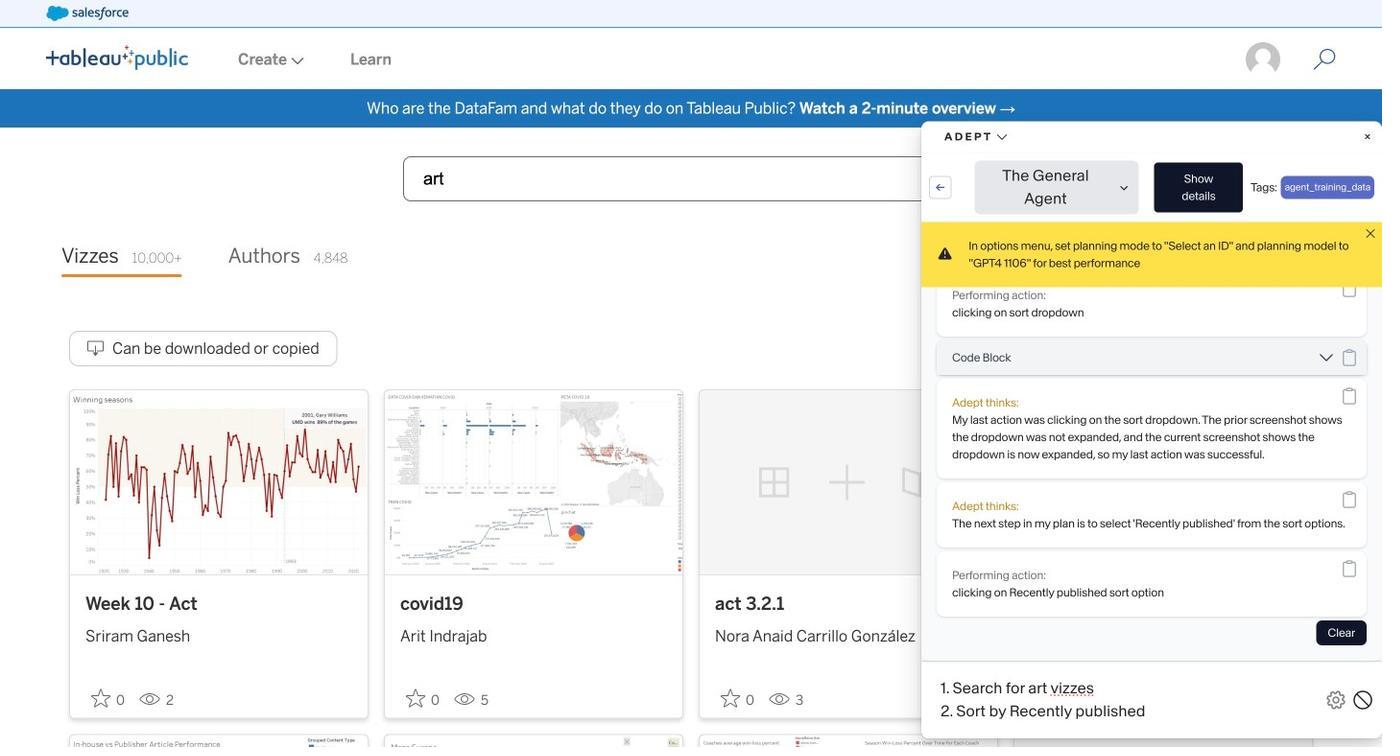Task type: locate. For each thing, give the bounding box(es) containing it.
2 add favorite button from the left
[[400, 684, 446, 715]]

logo image
[[46, 45, 188, 70]]

1 horizontal spatial add favorite image
[[721, 689, 740, 709]]

1 workbook thumbnail image from the left
[[70, 391, 368, 575]]

workbook thumbnail image
[[70, 391, 368, 575], [385, 391, 683, 575], [700, 391, 998, 575], [1015, 391, 1313, 575]]

add favorite button for add favorite image the 'workbook thumbnail'
[[400, 684, 446, 715]]

add favorite image
[[91, 689, 110, 709], [721, 689, 740, 709], [1036, 689, 1055, 709]]

2 horizontal spatial add favorite image
[[1036, 689, 1055, 709]]

gary.orlando image
[[1244, 40, 1283, 79]]

add favorite image
[[406, 689, 425, 709]]

4 add favorite button from the left
[[1030, 684, 1076, 715]]

1 add favorite button from the left
[[85, 684, 132, 715]]

go to search image
[[1290, 48, 1360, 71]]

workbook thumbnail image for 2nd add favorite icon from right
[[700, 391, 998, 575]]

workbook thumbnail image for 1st add favorite icon from the right
[[1015, 391, 1313, 575]]

0 horizontal spatial add favorite image
[[91, 689, 110, 709]]

4 workbook thumbnail image from the left
[[1015, 391, 1313, 575]]

3 add favorite button from the left
[[715, 684, 761, 715]]

add favorite button for 2nd add favorite icon from right the 'workbook thumbnail'
[[715, 684, 761, 715]]

3 workbook thumbnail image from the left
[[700, 391, 998, 575]]

add favorite button for the 'workbook thumbnail' for first add favorite icon from the left
[[85, 684, 132, 715]]

Add Favorite button
[[85, 684, 132, 715], [400, 684, 446, 715], [715, 684, 761, 715], [1030, 684, 1076, 715]]

2 workbook thumbnail image from the left
[[385, 391, 683, 575]]

add favorite button for the 'workbook thumbnail' related to 1st add favorite icon from the right
[[1030, 684, 1076, 715]]



Task type: vqa. For each thing, say whether or not it's contained in the screenshot.
2nd Workbook thumbnail from right
yes



Task type: describe. For each thing, give the bounding box(es) containing it.
3 add favorite image from the left
[[1036, 689, 1055, 709]]

salesforce logo image
[[46, 6, 128, 21]]

search image
[[933, 169, 954, 190]]

create image
[[287, 57, 304, 65]]

Search input field
[[403, 157, 979, 202]]

workbook thumbnail image for first add favorite icon from the left
[[70, 391, 368, 575]]

2 add favorite image from the left
[[721, 689, 740, 709]]

workbook thumbnail image for add favorite image
[[385, 391, 683, 575]]

1 add favorite image from the left
[[91, 689, 110, 709]]



